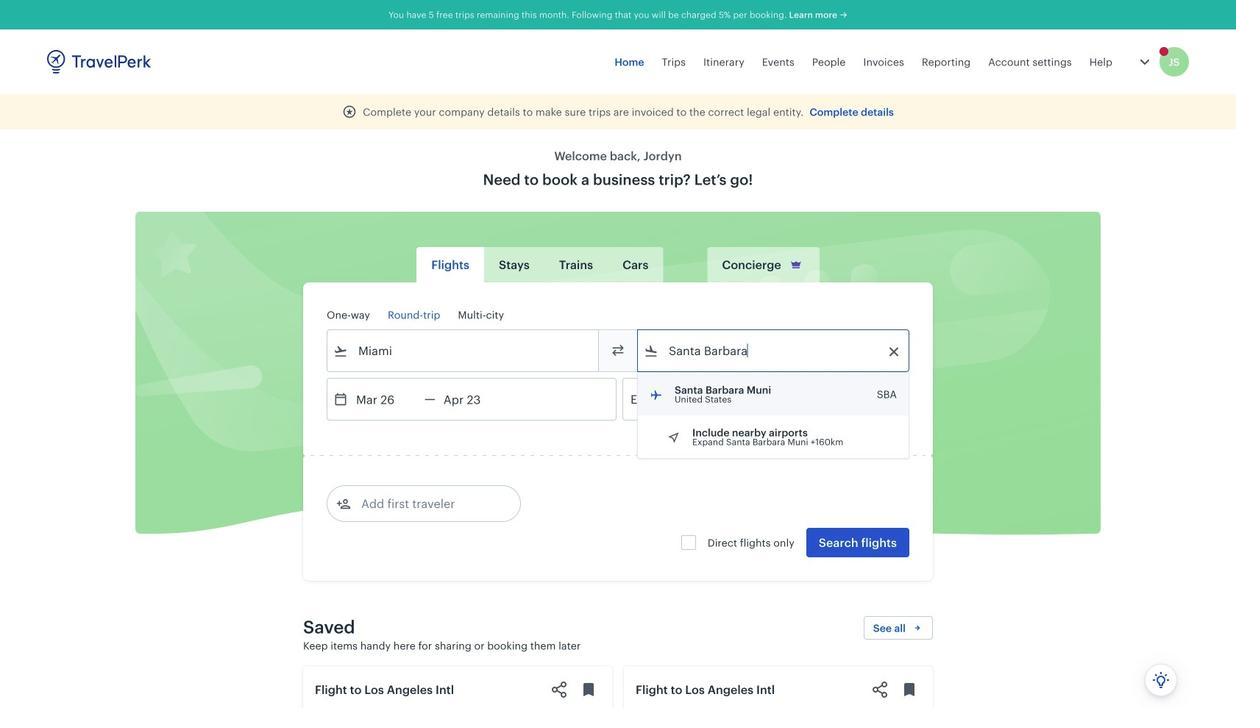 Task type: describe. For each thing, give the bounding box(es) containing it.
Return text field
[[436, 379, 512, 420]]



Task type: locate. For each thing, give the bounding box(es) containing it.
From search field
[[348, 339, 579, 363]]

Depart text field
[[348, 379, 425, 420]]

Add first traveler search field
[[351, 493, 504, 516]]

To search field
[[659, 339, 890, 363]]



